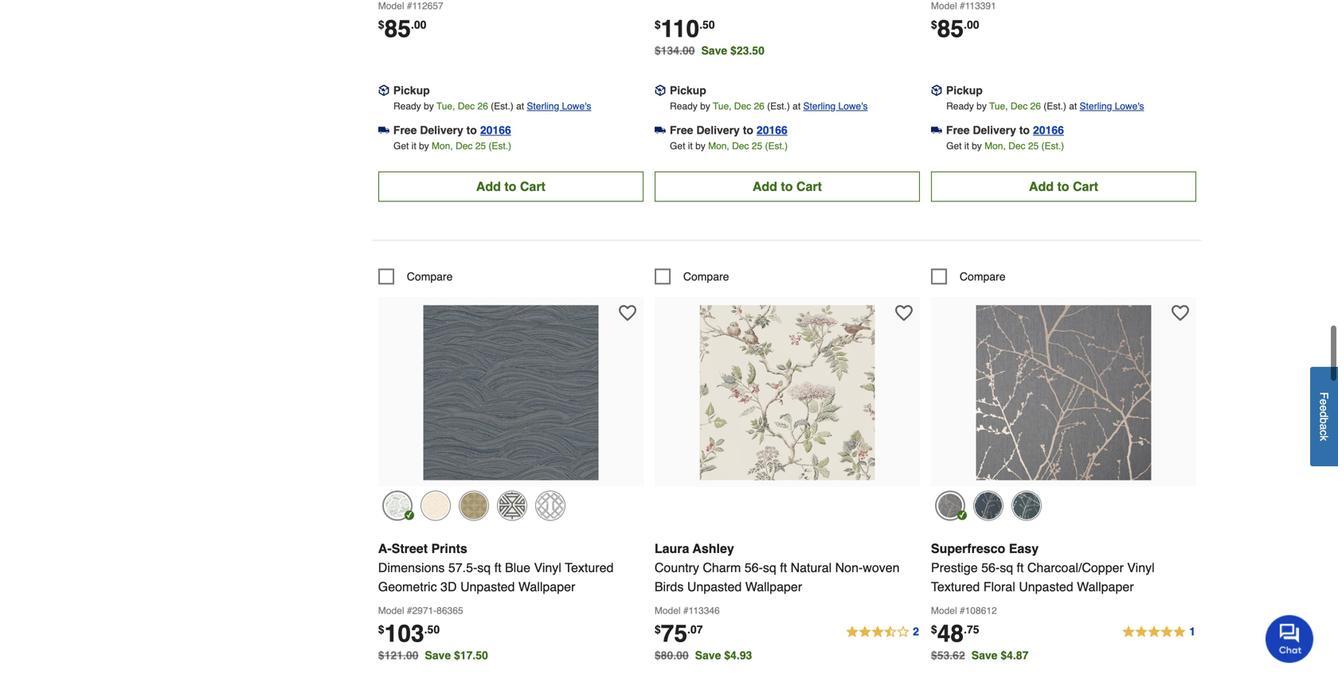 Task type: vqa. For each thing, say whether or not it's contained in the screenshot.


Task type: locate. For each thing, give the bounding box(es) containing it.
1 wallpaper from the left
[[519, 580, 576, 595]]

2 get it by mon, dec 25 (est.) from the left
[[670, 141, 788, 152]]

sq left 'blue'
[[478, 561, 491, 576]]

sterling for sterling lowe's button related to second "20166" button
[[804, 101, 836, 112]]

.07
[[688, 624, 703, 637]]

compare inside 5005370799 "element"
[[407, 270, 453, 283]]

3 compare from the left
[[960, 270, 1006, 283]]

3 20166 from the left
[[1033, 124, 1065, 137]]

1 delivery from the left
[[420, 124, 464, 137]]

1 free from the left
[[393, 124, 417, 137]]

1 horizontal spatial pickup image
[[931, 85, 943, 96]]

0 horizontal spatial tue,
[[437, 101, 455, 112]]

charcoal/copper
[[1028, 561, 1124, 576]]

25
[[475, 141, 486, 152], [752, 141, 763, 152], [1029, 141, 1039, 152]]

1 85 from the left
[[385, 15, 411, 43]]

blue
[[505, 561, 531, 576]]

delivery
[[420, 124, 464, 137], [697, 124, 740, 137], [973, 124, 1017, 137]]

model for superfresco easy prestige 56-sq ft charcoal/copper vinyl textured floral unpasted wallpaper
[[931, 606, 958, 617]]

sq inside a-street prints dimensions 57.5-sq ft blue vinyl textured geometric 3d unpasted wallpaper
[[478, 561, 491, 576]]

3 at from the left
[[1070, 101, 1078, 112]]

1 20166 from the left
[[480, 124, 511, 137]]

unpasted down charcoal/copper
[[1019, 580, 1074, 595]]

truck filled image
[[655, 125, 666, 136], [931, 125, 943, 136]]

0 horizontal spatial compare
[[407, 270, 453, 283]]

1 sterling from the left
[[527, 101, 559, 112]]

3 free from the left
[[947, 124, 970, 137]]

model inside the 'model # 113391 $ 85 .00'
[[931, 0, 958, 11]]

0 vertical spatial .50
[[700, 18, 715, 31]]

wallpaper inside superfresco easy prestige 56-sq ft charcoal/copper vinyl textured floral unpasted wallpaper
[[1077, 580, 1134, 595]]

actual price $48.75 element
[[931, 621, 980, 648]]

3 add to cart from the left
[[1029, 179, 1099, 194]]

56- inside laura ashley country charm 56-sq ft natural non-woven birds unpasted wallpaper
[[745, 561, 763, 576]]

1 .00 from the left
[[411, 18, 427, 31]]

$80.00 save $4.93
[[655, 650, 752, 662]]

5012922891 element
[[655, 269, 729, 285]]

.50 inside $ 110 .50
[[700, 18, 715, 31]]

2 truck filled image from the left
[[931, 125, 943, 136]]

2 sterling from the left
[[804, 101, 836, 112]]

save down the .07
[[695, 650, 721, 662]]

26
[[478, 101, 488, 112], [754, 101, 765, 112], [1031, 101, 1041, 112]]

0 horizontal spatial heart outline image
[[619, 305, 637, 322]]

1 horizontal spatial textured
[[931, 580, 980, 595]]

actual price $85.00 element down 112657
[[378, 15, 427, 43]]

pickup for 1st "20166" button from the left
[[393, 84, 430, 97]]

1 free delivery to 20166 from the left
[[393, 124, 511, 137]]

pickup image down the 'model # 113391 $ 85 .00'
[[931, 85, 943, 96]]

2 20166 button from the left
[[757, 122, 788, 138]]

save for save $23.50
[[702, 44, 728, 57]]

ready for third "20166" button
[[947, 101, 974, 112]]

ft
[[495, 561, 502, 576], [780, 561, 787, 576], [1017, 561, 1024, 576]]

56- right charm
[[745, 561, 763, 576]]

non-
[[836, 561, 863, 576]]

0 horizontal spatial ready by tue, dec 26 (est.) at sterling lowe's
[[394, 101, 592, 112]]

3 26 from the left
[[1031, 101, 1041, 112]]

save for save $17.50
[[425, 650, 451, 662]]

# for superfresco easy prestige 56-sq ft charcoal/copper vinyl textured floral unpasted wallpaper
[[960, 606, 965, 617]]

1 horizontal spatial free delivery to 20166
[[670, 124, 788, 137]]

1 horizontal spatial wallpaper
[[746, 580, 803, 595]]

pickup down $134.00
[[670, 84, 707, 97]]

mon, for 1st "20166" button from the left
[[432, 141, 453, 152]]

2 ready from the left
[[670, 101, 698, 112]]

.00 inside model # 112657 $ 85 .00
[[411, 18, 427, 31]]

compare inside "5012922891" element
[[684, 270, 729, 283]]

natural
[[791, 561, 832, 576]]

truck filled image
[[378, 125, 389, 136]]

wallpaper
[[519, 580, 576, 595], [746, 580, 803, 595], [1077, 580, 1134, 595]]

unpasted inside superfresco easy prestige 56-sq ft charcoal/copper vinyl textured floral unpasted wallpaper
[[1019, 580, 1074, 595]]

1 56- from the left
[[745, 561, 763, 576]]

2 85 from the left
[[938, 15, 964, 43]]

sterling lowe's button for second "20166" button
[[804, 98, 868, 114]]

20166 for 1st "20166" button from the left
[[480, 124, 511, 137]]

0 horizontal spatial at
[[516, 101, 524, 112]]

1 vertical spatial textured
[[931, 580, 980, 595]]

2 horizontal spatial get it by mon, dec 25 (est.)
[[947, 141, 1065, 152]]

5005370799 element
[[378, 269, 453, 285]]

vinyl inside superfresco easy prestige 56-sq ft charcoal/copper vinyl textured floral unpasted wallpaper
[[1128, 561, 1155, 576]]

2 ready by tue, dec 26 (est.) at sterling lowe's from the left
[[670, 101, 868, 112]]

2 horizontal spatial pickup
[[947, 84, 983, 97]]

1 unpasted from the left
[[461, 580, 515, 595]]

0 horizontal spatial pickup image
[[655, 85, 666, 96]]

sq left "natural"
[[763, 561, 777, 576]]

0 horizontal spatial mon,
[[432, 141, 453, 152]]

110
[[661, 15, 700, 43]]

26 for second "20166" button
[[754, 101, 765, 112]]

0 horizontal spatial .00
[[411, 18, 427, 31]]

ready
[[394, 101, 421, 112], [670, 101, 698, 112], [947, 101, 974, 112]]

actual price $85.00 element down 113391
[[931, 15, 980, 43]]

112657
[[412, 0, 444, 11]]

get it by mon, dec 25 (est.)
[[394, 141, 512, 152], [670, 141, 788, 152], [947, 141, 1065, 152]]

0 horizontal spatial truck filled image
[[655, 125, 666, 136]]

free delivery to 20166 for third "20166" button
[[947, 124, 1065, 137]]

0 horizontal spatial get it by mon, dec 25 (est.)
[[394, 141, 512, 152]]

1 ready from the left
[[394, 101, 421, 112]]

ashley
[[693, 542, 735, 557]]

2 compare from the left
[[684, 270, 729, 283]]

2 horizontal spatial 20166 button
[[1033, 122, 1065, 138]]

2 horizontal spatial 26
[[1031, 101, 1041, 112]]

1 button
[[1122, 623, 1197, 643]]

ft inside laura ashley country charm 56-sq ft natural non-woven birds unpasted wallpaper
[[780, 561, 787, 576]]

1 horizontal spatial sterling
[[804, 101, 836, 112]]

1 horizontal spatial lowe's
[[839, 101, 868, 112]]

truck filled image for pickup image corresponding to third "20166" button
[[931, 125, 943, 136]]

unpasted inside a-street prints dimensions 57.5-sq ft blue vinyl textured geometric 3d unpasted wallpaper
[[461, 580, 515, 595]]

ft down easy
[[1017, 561, 1024, 576]]

3 delivery from the left
[[973, 124, 1017, 137]]

3 lowe's from the left
[[1115, 101, 1145, 112]]

1 horizontal spatial compare
[[684, 270, 729, 283]]

.50 up $134.00 save $23.50
[[700, 18, 715, 31]]

was price $80.00 element
[[655, 646, 695, 662]]

0 horizontal spatial free
[[393, 124, 417, 137]]

20166 for third "20166" button
[[1033, 124, 1065, 137]]

# for a-street prints dimensions 57.5-sq ft blue vinyl textured geometric 3d unpasted wallpaper
[[407, 606, 412, 617]]

d
[[1318, 412, 1331, 418]]

unpasted
[[461, 580, 515, 595], [687, 580, 742, 595], [1019, 580, 1074, 595]]

2 horizontal spatial delivery
[[973, 124, 1017, 137]]

$53.62 save $4.87
[[931, 650, 1029, 662]]

2 horizontal spatial add to cart
[[1029, 179, 1099, 194]]

$
[[378, 18, 385, 31], [655, 18, 661, 31], [931, 18, 938, 31], [378, 624, 385, 637], [655, 624, 661, 637], [931, 624, 938, 637]]

0 horizontal spatial unpasted
[[461, 580, 515, 595]]

free for 1st "20166" button from the left
[[393, 124, 417, 137]]

2 lowe's from the left
[[839, 101, 868, 112]]

1 horizontal spatial get
[[670, 141, 686, 152]]

3 ready from the left
[[947, 101, 974, 112]]

85 for model # 112657 $ 85 .00
[[385, 15, 411, 43]]

.75
[[964, 624, 980, 637]]

wallpaper down 'blue'
[[519, 580, 576, 595]]

cart for second add to cart button
[[797, 179, 822, 194]]

mon,
[[432, 141, 453, 152], [708, 141, 730, 152], [985, 141, 1006, 152]]

model left 112657
[[378, 0, 404, 11]]

.50 inside $ 103 .50
[[424, 624, 440, 637]]

1 horizontal spatial mon,
[[708, 141, 730, 152]]

2 heart outline image from the left
[[896, 305, 913, 322]]

sq
[[478, 561, 491, 576], [763, 561, 777, 576], [1000, 561, 1014, 576]]

sq inside laura ashley country charm 56-sq ft natural non-woven birds unpasted wallpaper
[[763, 561, 777, 576]]

delivery for 1st "20166" button from the left
[[420, 124, 464, 137]]

1 horizontal spatial 20166 button
[[757, 122, 788, 138]]

$ inside $ 110 .50
[[655, 18, 661, 31]]

2 horizontal spatial cart
[[1073, 179, 1099, 194]]

1 horizontal spatial 25
[[752, 141, 763, 152]]

.50
[[700, 18, 715, 31], [424, 624, 440, 637]]

#
[[407, 0, 412, 11], [960, 0, 965, 11], [407, 606, 412, 617], [684, 606, 689, 617], [960, 606, 965, 617]]

$ inside $ 75 .07
[[655, 624, 661, 637]]

2 56- from the left
[[982, 561, 1000, 576]]

1 horizontal spatial add to cart
[[753, 179, 822, 194]]

dimensions
[[378, 561, 445, 576]]

tue,
[[437, 101, 455, 112], [713, 101, 732, 112], [990, 101, 1008, 112]]

3 free delivery to 20166 from the left
[[947, 124, 1065, 137]]

actual price $75.07 element
[[655, 621, 703, 648]]

103
[[385, 621, 424, 648]]

2 25 from the left
[[752, 141, 763, 152]]

get
[[394, 141, 409, 152], [670, 141, 686, 152], [947, 141, 962, 152]]

1 get it by mon, dec 25 (est.) from the left
[[394, 141, 512, 152]]

laura ashley country charm 56-sq ft natural non-woven birds unpasted wallpaper image
[[700, 305, 875, 481]]

1 vinyl from the left
[[534, 561, 562, 576]]

unpasted down 57.5-
[[461, 580, 515, 595]]

c
[[1318, 431, 1331, 436]]

2 button
[[846, 623, 920, 643]]

1 mon, from the left
[[432, 141, 453, 152]]

20166 button
[[480, 122, 511, 138], [757, 122, 788, 138], [1033, 122, 1065, 138]]

get it by mon, dec 25 (est.) for 1st "20166" button from the left
[[394, 141, 512, 152]]

1 horizontal spatial add
[[753, 179, 778, 194]]

1 lowe's from the left
[[562, 101, 592, 112]]

$ 110 .50
[[655, 15, 715, 43]]

.00 inside the 'model # 113391 $ 85 .00'
[[964, 18, 980, 31]]

wallpaper down charcoal/copper
[[1077, 580, 1134, 595]]

model left 113391
[[931, 0, 958, 11]]

1 horizontal spatial cart
[[797, 179, 822, 194]]

textured
[[565, 561, 614, 576], [931, 580, 980, 595]]

save left the $23.50
[[702, 44, 728, 57]]

0 horizontal spatial pickup
[[393, 84, 430, 97]]

1 horizontal spatial 85
[[938, 15, 964, 43]]

textured down prestige
[[931, 580, 980, 595]]

charm
[[703, 561, 741, 576]]

2 free delivery to 20166 from the left
[[670, 124, 788, 137]]

ft inside a-street prints dimensions 57.5-sq ft blue vinyl textured geometric 3d unpasted wallpaper
[[495, 561, 502, 576]]

2 delivery from the left
[[697, 124, 740, 137]]

.50 down 2971-
[[424, 624, 440, 637]]

3 ft from the left
[[1017, 561, 1024, 576]]

pickup image for second "20166" button
[[655, 85, 666, 96]]

3 mon, from the left
[[985, 141, 1006, 152]]

1 cart from the left
[[520, 179, 546, 194]]

lowe's for sterling lowe's button related to 1st "20166" button from the left
[[562, 101, 592, 112]]

model up 75
[[655, 606, 681, 617]]

2 get from the left
[[670, 141, 686, 152]]

model inside model # 112657 $ 85 .00
[[378, 0, 404, 11]]

a-street prints dimensions 57.5-sq ft blue vinyl textured geometric 3d unpasted wallpaper image
[[423, 305, 599, 481]]

.00 down 112657
[[411, 18, 427, 31]]

compare for 5005370799 "element"
[[407, 270, 453, 283]]

e up b
[[1318, 406, 1331, 412]]

model up 103
[[378, 606, 404, 617]]

2 horizontal spatial ready by tue, dec 26 (est.) at sterling lowe's
[[947, 101, 1145, 112]]

lowe's for sterling lowe's button related to second "20166" button
[[839, 101, 868, 112]]

2 horizontal spatial compare
[[960, 270, 1006, 283]]

3 sq from the left
[[1000, 561, 1014, 576]]

2 vinyl from the left
[[1128, 561, 1155, 576]]

1 horizontal spatial vinyl
[[1128, 561, 1155, 576]]

1 horizontal spatial at
[[793, 101, 801, 112]]

56-
[[745, 561, 763, 576], [982, 561, 1000, 576]]

1 ft from the left
[[495, 561, 502, 576]]

1 25 from the left
[[475, 141, 486, 152]]

2 horizontal spatial ft
[[1017, 561, 1024, 576]]

was price $53.62 element
[[931, 646, 972, 662]]

dec
[[458, 101, 475, 112], [735, 101, 752, 112], [1011, 101, 1028, 112], [456, 141, 473, 152], [732, 141, 749, 152], [1009, 141, 1026, 152]]

2 horizontal spatial ready
[[947, 101, 974, 112]]

sq inside superfresco easy prestige 56-sq ft charcoal/copper vinyl textured floral unpasted wallpaper
[[1000, 561, 1014, 576]]

actual price $85.00 element
[[378, 15, 427, 43], [931, 15, 980, 43]]

1 compare from the left
[[407, 270, 453, 283]]

2 horizontal spatial 20166
[[1033, 124, 1065, 137]]

1 horizontal spatial sterling lowe's button
[[804, 98, 868, 114]]

1 heart outline image from the left
[[619, 305, 637, 322]]

was price $121.00 element
[[378, 646, 425, 662]]

save left $17.50 at the left bottom of page
[[425, 650, 451, 662]]

2 horizontal spatial get
[[947, 141, 962, 152]]

prestige
[[931, 561, 978, 576]]

0 horizontal spatial sq
[[478, 561, 491, 576]]

$ inside $ 103 .50
[[378, 624, 385, 637]]

heart outline image
[[619, 305, 637, 322], [896, 305, 913, 322]]

free for second "20166" button
[[670, 124, 694, 137]]

57.5-
[[448, 561, 478, 576]]

2 horizontal spatial add
[[1029, 179, 1054, 194]]

3d
[[441, 580, 457, 595]]

cart for third add to cart button from the right
[[520, 179, 546, 194]]

.00 for model # 113391 $ 85 .00
[[964, 18, 980, 31]]

ready by tue, dec 26 (est.) at sterling lowe's
[[394, 101, 592, 112], [670, 101, 868, 112], [947, 101, 1145, 112]]

model # 2971-86365
[[378, 606, 463, 617]]

to
[[467, 124, 477, 137], [743, 124, 754, 137], [1020, 124, 1030, 137], [505, 179, 517, 194], [781, 179, 793, 194], [1058, 179, 1070, 194]]

sterling lowe's button
[[527, 98, 592, 114], [804, 98, 868, 114], [1080, 98, 1145, 114]]

1 horizontal spatial free
[[670, 124, 694, 137]]

textured inside a-street prints dimensions 57.5-sq ft blue vinyl textured geometric 3d unpasted wallpaper
[[565, 561, 614, 576]]

1 horizontal spatial pickup
[[670, 84, 707, 97]]

3 cart from the left
[[1073, 179, 1099, 194]]

0 horizontal spatial sterling lowe's button
[[527, 98, 592, 114]]

(est.)
[[491, 101, 514, 112], [767, 101, 790, 112], [1044, 101, 1067, 112], [489, 141, 512, 152], [765, 141, 788, 152], [1042, 141, 1065, 152]]

pickup for third "20166" button
[[947, 84, 983, 97]]

3 sterling from the left
[[1080, 101, 1113, 112]]

1 sterling lowe's button from the left
[[527, 98, 592, 114]]

$ for 110
[[655, 18, 661, 31]]

at
[[516, 101, 524, 112], [793, 101, 801, 112], [1070, 101, 1078, 112]]

0 horizontal spatial ft
[[495, 561, 502, 576]]

1 pickup from the left
[[393, 84, 430, 97]]

charcoal/copper image
[[935, 491, 966, 521]]

1 sq from the left
[[478, 561, 491, 576]]

compare inside 1003004036 element
[[960, 270, 1006, 283]]

2 horizontal spatial free
[[947, 124, 970, 137]]

1 horizontal spatial unpasted
[[687, 580, 742, 595]]

1 horizontal spatial 26
[[754, 101, 765, 112]]

pickup image
[[378, 85, 389, 96]]

3 add to cart button from the left
[[931, 172, 1197, 202]]

1 horizontal spatial sq
[[763, 561, 777, 576]]

3 wallpaper from the left
[[1077, 580, 1134, 595]]

0 horizontal spatial textured
[[565, 561, 614, 576]]

ready by tue, dec 26 (est.) at sterling lowe's for third "20166" button
[[947, 101, 1145, 112]]

0 horizontal spatial it
[[412, 141, 416, 152]]

1 actual price $85.00 element from the left
[[378, 15, 427, 43]]

1 horizontal spatial tue,
[[713, 101, 732, 112]]

.00 down 113391
[[964, 18, 980, 31]]

delivery for second "20166" button
[[697, 124, 740, 137]]

2 26 from the left
[[754, 101, 765, 112]]

2 cart from the left
[[797, 179, 822, 194]]

$ inside $ 48 .75
[[931, 624, 938, 637]]

0 horizontal spatial vinyl
[[534, 561, 562, 576]]

2 horizontal spatial sterling lowe's button
[[1080, 98, 1145, 114]]

1 horizontal spatial 20166
[[757, 124, 788, 137]]

1 horizontal spatial 56-
[[982, 561, 1000, 576]]

2 horizontal spatial sq
[[1000, 561, 1014, 576]]

2 horizontal spatial 25
[[1029, 141, 1039, 152]]

0 horizontal spatial delivery
[[420, 124, 464, 137]]

pickup right pickup icon
[[393, 84, 430, 97]]

pickup image
[[655, 85, 666, 96], [931, 85, 943, 96]]

2 sq from the left
[[763, 561, 777, 576]]

0 horizontal spatial 56-
[[745, 561, 763, 576]]

2 horizontal spatial free delivery to 20166
[[947, 124, 1065, 137]]

pickup down the 'model # 113391 $ 85 .00'
[[947, 84, 983, 97]]

2 add to cart from the left
[[753, 179, 822, 194]]

2 20166 from the left
[[757, 124, 788, 137]]

cart for 1st add to cart button from the right
[[1073, 179, 1099, 194]]

0 horizontal spatial 20166
[[480, 124, 511, 137]]

compare
[[407, 270, 453, 283], [684, 270, 729, 283], [960, 270, 1006, 283]]

model # 113346
[[655, 606, 720, 617]]

0 horizontal spatial free delivery to 20166
[[393, 124, 511, 137]]

0 horizontal spatial 85
[[385, 15, 411, 43]]

1 horizontal spatial actual price $85.00 element
[[931, 15, 980, 43]]

a-street prints dimensions 57.5-sq ft blue vinyl textured geometric 3d unpasted wallpaper
[[378, 542, 614, 595]]

vinyl
[[534, 561, 562, 576], [1128, 561, 1155, 576]]

2 horizontal spatial unpasted
[[1019, 580, 1074, 595]]

textured right 'blue'
[[565, 561, 614, 576]]

e up d
[[1318, 400, 1331, 406]]

e
[[1318, 400, 1331, 406], [1318, 406, 1331, 412]]

ready for second "20166" button
[[670, 101, 698, 112]]

1 horizontal spatial add to cart button
[[655, 172, 920, 202]]

2 horizontal spatial mon,
[[985, 141, 1006, 152]]

sterling lowe's button for 1st "20166" button from the left
[[527, 98, 592, 114]]

2 sterling lowe's button from the left
[[804, 98, 868, 114]]

75
[[661, 621, 688, 648]]

0 horizontal spatial 20166 button
[[480, 122, 511, 138]]

was price $134.00 element
[[655, 40, 702, 57]]

free delivery to 20166 for second "20166" button
[[670, 124, 788, 137]]

add to cart button
[[378, 172, 644, 202], [655, 172, 920, 202], [931, 172, 1197, 202]]

85
[[385, 15, 411, 43], [938, 15, 964, 43]]

2 horizontal spatial lowe's
[[1115, 101, 1145, 112]]

3.5 stars image
[[846, 623, 920, 643]]

2
[[913, 626, 920, 639]]

1 pickup image from the left
[[655, 85, 666, 96]]

by
[[424, 101, 434, 112], [700, 101, 711, 112], [977, 101, 987, 112], [419, 141, 429, 152], [696, 141, 706, 152], [972, 141, 982, 152]]

cart
[[520, 179, 546, 194], [797, 179, 822, 194], [1073, 179, 1099, 194]]

1 horizontal spatial truck filled image
[[931, 125, 943, 136]]

1 horizontal spatial ft
[[780, 561, 787, 576]]

3 25 from the left
[[1029, 141, 1039, 152]]

.00
[[411, 18, 427, 31], [964, 18, 980, 31]]

3 ready by tue, dec 26 (est.) at sterling lowe's from the left
[[947, 101, 1145, 112]]

0 horizontal spatial add to cart button
[[378, 172, 644, 202]]

85 inside model # 112657 $ 85 .00
[[385, 15, 411, 43]]

wallpaper down "natural"
[[746, 580, 803, 595]]

ft left 'blue'
[[495, 561, 502, 576]]

0 horizontal spatial 26
[[478, 101, 488, 112]]

0 horizontal spatial get
[[394, 141, 409, 152]]

pickup image down $134.00
[[655, 85, 666, 96]]

$53.62
[[931, 650, 966, 662]]

3 unpasted from the left
[[1019, 580, 1074, 595]]

unpasted down charm
[[687, 580, 742, 595]]

2 wallpaper from the left
[[746, 580, 803, 595]]

0 horizontal spatial add
[[476, 179, 501, 194]]

0 horizontal spatial add to cart
[[476, 179, 546, 194]]

113346
[[689, 606, 720, 617]]

.50 for 103
[[424, 624, 440, 637]]

3 20166 button from the left
[[1033, 122, 1065, 138]]

add to cart
[[476, 179, 546, 194], [753, 179, 822, 194], [1029, 179, 1099, 194]]

1 truck filled image from the left
[[655, 125, 666, 136]]

sq up the floral
[[1000, 561, 1014, 576]]

1 horizontal spatial ready
[[670, 101, 698, 112]]

2 unpasted from the left
[[687, 580, 742, 595]]

save down .75
[[972, 650, 998, 662]]

0 horizontal spatial 25
[[475, 141, 486, 152]]

3 get it by mon, dec 25 (est.) from the left
[[947, 141, 1065, 152]]

85 inside the 'model # 113391 $ 85 .00'
[[938, 15, 964, 43]]

1 ready by tue, dec 26 (est.) at sterling lowe's from the left
[[394, 101, 592, 112]]

3 pickup from the left
[[947, 84, 983, 97]]

1 horizontal spatial .00
[[964, 18, 980, 31]]

2 mon, from the left
[[708, 141, 730, 152]]

model # 113391 $ 85 .00
[[931, 0, 997, 43]]

0 horizontal spatial lowe's
[[562, 101, 592, 112]]

ft inside superfresco easy prestige 56-sq ft charcoal/copper vinyl textured floral unpasted wallpaper
[[1017, 561, 1024, 576]]

cream image
[[421, 491, 451, 521]]

2 horizontal spatial sterling
[[1080, 101, 1113, 112]]

2 pickup from the left
[[670, 84, 707, 97]]

$17.50
[[454, 650, 488, 662]]

1 horizontal spatial delivery
[[697, 124, 740, 137]]

3 sterling lowe's button from the left
[[1080, 98, 1145, 114]]

2 free from the left
[[670, 124, 694, 137]]

2 horizontal spatial wallpaper
[[1077, 580, 1134, 595]]

2 pickup image from the left
[[931, 85, 943, 96]]

blue image
[[382, 491, 413, 521]]

vinyl right 'blue'
[[534, 561, 562, 576]]

add
[[476, 179, 501, 194], [753, 179, 778, 194], [1029, 179, 1054, 194]]

1 horizontal spatial ready by tue, dec 26 (est.) at sterling lowe's
[[670, 101, 868, 112]]

0 horizontal spatial ready
[[394, 101, 421, 112]]

get it by mon, dec 25 (est.) for second "20166" button
[[670, 141, 788, 152]]

0 horizontal spatial actual price $85.00 element
[[378, 15, 427, 43]]

free for third "20166" button
[[947, 124, 970, 137]]

2 ft from the left
[[780, 561, 787, 576]]

1 26 from the left
[[478, 101, 488, 112]]

vinyl right charcoal/copper
[[1128, 561, 1155, 576]]

ft for blue
[[495, 561, 502, 576]]

ft left "natural"
[[780, 561, 787, 576]]

56- up the floral
[[982, 561, 1000, 576]]

108612
[[965, 606, 997, 617]]

sterling
[[527, 101, 559, 112], [804, 101, 836, 112], [1080, 101, 1113, 112]]

2 .00 from the left
[[964, 18, 980, 31]]

free
[[393, 124, 417, 137], [670, 124, 694, 137], [947, 124, 970, 137]]

0 horizontal spatial cart
[[520, 179, 546, 194]]

easy
[[1009, 542, 1039, 557]]

0 horizontal spatial wallpaper
[[519, 580, 576, 595]]

0 horizontal spatial sterling
[[527, 101, 559, 112]]

2 horizontal spatial add to cart button
[[931, 172, 1197, 202]]

0 horizontal spatial .50
[[424, 624, 440, 637]]

model for a-street prints dimensions 57.5-sq ft blue vinyl textured geometric 3d unpasted wallpaper
[[378, 606, 404, 617]]

model up 48
[[931, 606, 958, 617]]

1 horizontal spatial heart outline image
[[896, 305, 913, 322]]

model
[[378, 0, 404, 11], [931, 0, 958, 11], [378, 606, 404, 617], [655, 606, 681, 617], [931, 606, 958, 617]]



Task type: describe. For each thing, give the bounding box(es) containing it.
ready for 1st "20166" button from the left
[[394, 101, 421, 112]]

compare for "5012922891" element
[[684, 270, 729, 283]]

sq for 57.5-
[[478, 561, 491, 576]]

$134.00
[[655, 44, 695, 57]]

3 it from the left
[[965, 141, 970, 152]]

model for laura ashley country charm 56-sq ft natural non-woven birds unpasted wallpaper
[[655, 606, 681, 617]]

2 actual price $85.00 element from the left
[[931, 15, 980, 43]]

2 tue, from the left
[[713, 101, 732, 112]]

superfresco easy prestige 56-sq ft charcoal/copper vinyl textured floral unpasted wallpaper
[[931, 542, 1155, 595]]

2 add to cart button from the left
[[655, 172, 920, 202]]

1 add to cart from the left
[[476, 179, 546, 194]]

ready by tue, dec 26 (est.) at sterling lowe's for 1st "20166" button from the left
[[394, 101, 592, 112]]

superfresco
[[931, 542, 1006, 557]]

get for third "20166" button
[[947, 141, 962, 152]]

$ 103 .50
[[378, 621, 440, 648]]

$ for 48
[[931, 624, 938, 637]]

compare for 1003004036 element
[[960, 270, 1006, 283]]

$80.00
[[655, 650, 689, 662]]

heart outline image
[[1172, 305, 1190, 322]]

3 add from the left
[[1029, 179, 1054, 194]]

sterling for third "20166" button sterling lowe's button
[[1080, 101, 1113, 112]]

save for save $4.93
[[695, 650, 721, 662]]

lowe's for third "20166" button sterling lowe's button
[[1115, 101, 1145, 112]]

sterling lowe's button for third "20166" button
[[1080, 98, 1145, 114]]

actual price $110.50 element
[[655, 15, 715, 43]]

model # 112657 $ 85 .00
[[378, 0, 444, 43]]

delivery for third "20166" button
[[973, 124, 1017, 137]]

wallpaper inside laura ashley country charm 56-sq ft natural non-woven birds unpasted wallpaper
[[746, 580, 803, 595]]

superfresco easy prestige 56-sq ft charcoal/copper vinyl textured floral unpasted wallpaper image
[[977, 305, 1152, 481]]

street
[[392, 542, 428, 557]]

# inside model # 112657 $ 85 .00
[[407, 0, 412, 11]]

green/gold image
[[1012, 491, 1042, 521]]

$4.87
[[1001, 650, 1029, 662]]

25 for second "20166" button
[[752, 141, 763, 152]]

1 20166 button from the left
[[480, 122, 511, 138]]

1 add to cart button from the left
[[378, 172, 644, 202]]

f e e d b a c k button
[[1311, 367, 1339, 467]]

56- inside superfresco easy prestige 56-sq ft charcoal/copper vinyl textured floral unpasted wallpaper
[[982, 561, 1000, 576]]

black image
[[535, 491, 566, 521]]

ft for natural
[[780, 561, 787, 576]]

floral
[[984, 580, 1016, 595]]

laura ashley country charm 56-sq ft natural non-woven birds unpasted wallpaper
[[655, 542, 900, 595]]

laura
[[655, 542, 690, 557]]

sq for 56-
[[763, 561, 777, 576]]

2 add from the left
[[753, 179, 778, 194]]

birds
[[655, 580, 684, 595]]

f e e d b a c k
[[1318, 393, 1331, 442]]

model # 108612
[[931, 606, 997, 617]]

prints
[[431, 542, 468, 557]]

1 at from the left
[[516, 101, 524, 112]]

2 e from the top
[[1318, 406, 1331, 412]]

b
[[1318, 418, 1331, 424]]

textured inside superfresco easy prestige 56-sq ft charcoal/copper vinyl textured floral unpasted wallpaper
[[931, 580, 980, 595]]

# for laura ashley country charm 56-sq ft natural non-woven birds unpasted wallpaper
[[684, 606, 689, 617]]

2 it from the left
[[688, 141, 693, 152]]

25 for third "20166" button
[[1029, 141, 1039, 152]]

113391
[[965, 0, 997, 11]]

sterling for sterling lowe's button related to 1st "20166" button from the left
[[527, 101, 559, 112]]

$23.50
[[731, 44, 765, 57]]

1003004036 element
[[931, 269, 1006, 285]]

a-
[[378, 542, 392, 557]]

pickup image for third "20166" button
[[931, 85, 943, 96]]

mon, for third "20166" button
[[985, 141, 1006, 152]]

vinyl inside a-street prints dimensions 57.5-sq ft blue vinyl textured geometric 3d unpasted wallpaper
[[534, 561, 562, 576]]

truck filled image for second "20166" button's pickup image
[[655, 125, 666, 136]]

get for second "20166" button
[[670, 141, 686, 152]]

get for 1st "20166" button from the left
[[394, 141, 409, 152]]

2 at from the left
[[793, 101, 801, 112]]

86365
[[437, 606, 463, 617]]

$ inside model # 112657 $ 85 .00
[[378, 18, 385, 31]]

1 tue, from the left
[[437, 101, 455, 112]]

a
[[1318, 424, 1331, 431]]

taupe image
[[497, 491, 527, 521]]

gold image
[[459, 491, 489, 521]]

$ 48 .75
[[931, 621, 980, 648]]

20166 for second "20166" button
[[757, 124, 788, 137]]

5 stars image
[[1122, 623, 1197, 643]]

wallpaper inside a-street prints dimensions 57.5-sq ft blue vinyl textured geometric 3d unpasted wallpaper
[[519, 580, 576, 595]]

1 add from the left
[[476, 179, 501, 194]]

25 for 1st "20166" button from the left
[[475, 141, 486, 152]]

mon, for second "20166" button
[[708, 141, 730, 152]]

unpasted inside laura ashley country charm 56-sq ft natural non-woven birds unpasted wallpaper
[[687, 580, 742, 595]]

2971-
[[412, 606, 437, 617]]

k
[[1318, 436, 1331, 442]]

$121.00 save $17.50
[[378, 650, 488, 662]]

get it by mon, dec 25 (est.) for third "20166" button
[[947, 141, 1065, 152]]

geometric
[[378, 580, 437, 595]]

$121.00
[[378, 650, 419, 662]]

1
[[1190, 626, 1196, 639]]

.50 for 110
[[700, 18, 715, 31]]

f
[[1318, 393, 1331, 400]]

1 it from the left
[[412, 141, 416, 152]]

pickup for second "20166" button
[[670, 84, 707, 97]]

country
[[655, 561, 700, 576]]

85 for model # 113391 $ 85 .00
[[938, 15, 964, 43]]

$ inside the 'model # 113391 $ 85 .00'
[[931, 18, 938, 31]]

3 tue, from the left
[[990, 101, 1008, 112]]

$4.93
[[725, 650, 752, 662]]

$ 75 .07
[[655, 621, 703, 648]]

48
[[938, 621, 964, 648]]

.00 for model # 112657 $ 85 .00
[[411, 18, 427, 31]]

26 for 1st "20166" button from the left
[[478, 101, 488, 112]]

1 e from the top
[[1318, 400, 1331, 406]]

save for save $4.87
[[972, 650, 998, 662]]

ready by tue, dec 26 (est.) at sterling lowe's for second "20166" button
[[670, 101, 868, 112]]

$ for 75
[[655, 624, 661, 637]]

# inside the 'model # 113391 $ 85 .00'
[[960, 0, 965, 11]]

navy/copper image
[[974, 491, 1004, 521]]

woven
[[863, 561, 900, 576]]

chat invite button image
[[1266, 615, 1315, 664]]

$ for 103
[[378, 624, 385, 637]]

26 for third "20166" button
[[1031, 101, 1041, 112]]

actual price $103.50 element
[[378, 621, 440, 648]]

free delivery to 20166 for 1st "20166" button from the left
[[393, 124, 511, 137]]

$134.00 save $23.50
[[655, 44, 765, 57]]



